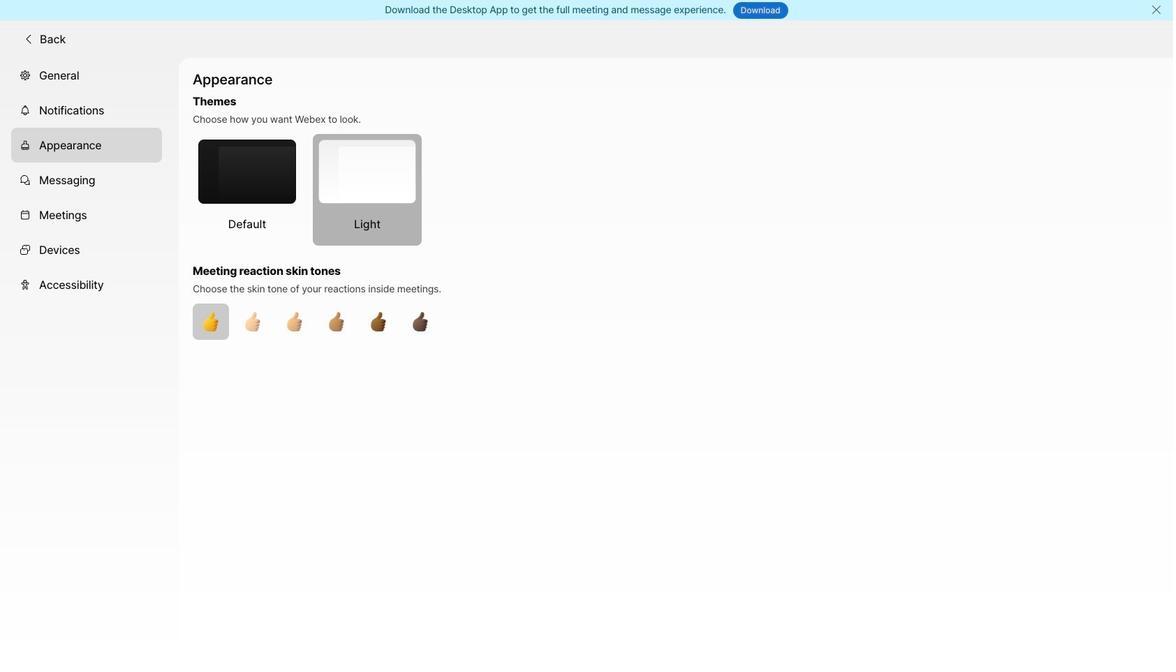 Task type: locate. For each thing, give the bounding box(es) containing it.
general tab
[[11, 58, 162, 93]]

accessibility tab
[[11, 267, 162, 302]]

skin tone picker toolbar
[[193, 304, 957, 340]]

devices tab
[[11, 232, 162, 267]]



Task type: vqa. For each thing, say whether or not it's contained in the screenshot.
Webex tab list
no



Task type: describe. For each thing, give the bounding box(es) containing it.
appearance tab
[[11, 128, 162, 163]]

cancel_16 image
[[1151, 4, 1162, 15]]

meetings tab
[[11, 197, 162, 232]]

messaging tab
[[11, 163, 162, 197]]

notifications tab
[[11, 93, 162, 128]]

settings navigation
[[0, 58, 179, 673]]



